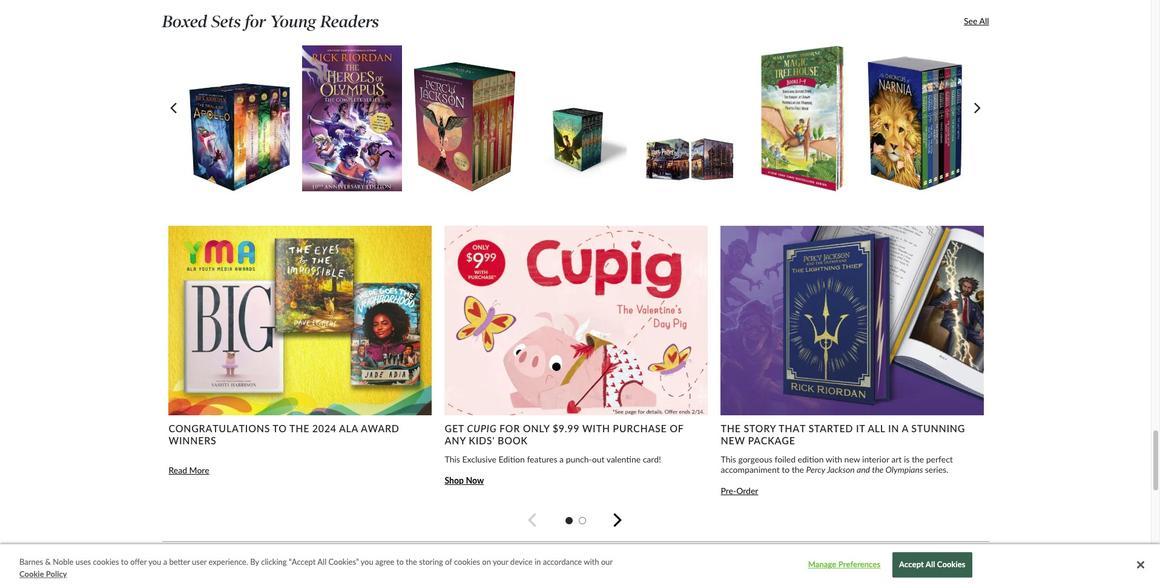 Task type: vqa. For each thing, say whether or not it's contained in the screenshot.
Jeff
no



Task type: locate. For each thing, give the bounding box(es) containing it.
you
[[149, 557, 161, 567], [361, 557, 374, 567]]

you right offer
[[149, 557, 161, 567]]

0 vertical spatial in
[[889, 423, 900, 434]]

you left agree
[[361, 557, 374, 567]]

with left 'our'
[[584, 557, 599, 567]]

1 horizontal spatial cookies
[[454, 557, 480, 567]]

0 vertical spatial menu
[[170, 45, 981, 192]]

1 vertical spatial of
[[445, 557, 452, 567]]

started
[[809, 423, 854, 434]]

to
[[273, 423, 287, 434], [782, 465, 790, 475], [121, 557, 128, 567], [397, 557, 404, 567]]

<i>cupig</i> the valentine's day pig image
[[444, 226, 708, 415]]

2 button
[[579, 515, 586, 526]]

sets
[[211, 12, 241, 32]]

art
[[892, 454, 902, 465]]

kids' book
[[469, 435, 528, 446]]

privacy alert dialog
[[0, 545, 1161, 586]]

1 vertical spatial menu
[[162, 226, 1161, 498]]

0 horizontal spatial this
[[445, 454, 460, 465]]

title: trials of apollo, the 5book paperback boxed set, author: rick riordan image
[[188, 83, 291, 192]]

of right purchase
[[670, 423, 684, 434]]

pre-
[[721, 486, 737, 496]]

manage preferences
[[809, 560, 881, 570]]

0 vertical spatial of
[[670, 423, 684, 434]]

featured title: the lighting thief image
[[721, 226, 985, 415]]

read
[[169, 465, 187, 475]]

all right 'accept'
[[926, 560, 936, 570]]

congratulations to the 2024 ala award winners
[[169, 423, 400, 446]]

0 horizontal spatial with
[[584, 557, 599, 567]]

better
[[169, 557, 190, 567]]

get cupig
[[445, 423, 497, 434]]

manage preferences button
[[807, 554, 883, 578]]

of right storing
[[445, 557, 452, 567]]

of inside for only $9.99 with purchase of any kids' book
[[670, 423, 684, 434]]

0 vertical spatial a
[[902, 423, 909, 434]]

all inside "the story that started it all in a stunning new package"
[[868, 423, 886, 434]]

1 horizontal spatial for
[[500, 423, 520, 434]]

experience.
[[209, 557, 248, 567]]

new
[[845, 454, 861, 465]]

shop now
[[445, 475, 484, 486]]

this down the "any"
[[445, 454, 460, 465]]

1 horizontal spatial with
[[826, 454, 843, 465]]

stunning
[[912, 423, 966, 434]]

1 vertical spatial with
[[584, 557, 599, 567]]

for only $9.99 with purchase of any kids' book
[[445, 423, 684, 446]]

winners
[[169, 435, 217, 446]]

the story that started it all in a stunning new package
[[721, 423, 966, 446]]

cookies
[[93, 557, 119, 567], [454, 557, 480, 567]]

all right "accept
[[318, 557, 327, 567]]

0 horizontal spatial in
[[535, 557, 541, 567]]

cookies right uses
[[93, 557, 119, 567]]

the left the "percy"
[[792, 465, 805, 475]]

cookies left on
[[454, 557, 480, 567]]

to left edition
[[782, 465, 790, 475]]

percy
[[807, 465, 826, 475]]

2 horizontal spatial a
[[902, 423, 909, 434]]

only
[[523, 423, 550, 434]]

pre-order
[[721, 486, 759, 496]]

this inside this gorgeous foiled edition with new interior art is the perfect accompaniment to the
[[721, 454, 737, 465]]

accept all cookies button
[[893, 553, 973, 578]]

with left new
[[826, 454, 843, 465]]

&
[[45, 557, 51, 567]]

read more
[[169, 465, 209, 475]]

uses
[[76, 557, 91, 567]]

0 vertical spatial for
[[245, 12, 266, 32]]

1 vertical spatial for
[[500, 423, 520, 434]]

preferences
[[839, 560, 881, 570]]

of inside barnes & noble uses cookies to offer you a better user experience. by clicking "accept all cookies" you agree to the storing of cookies on your device in accordance with our cookie policy
[[445, 557, 452, 567]]

olympians
[[886, 465, 924, 475]]

the inside congratulations to the 2024 ala award winners
[[290, 423, 310, 434]]

all
[[980, 16, 990, 26], [868, 423, 886, 434], [318, 557, 327, 567], [926, 560, 936, 570]]

boxed sets for young readers
[[162, 12, 379, 32]]

"accept
[[289, 557, 316, 567]]

cookies
[[938, 560, 966, 570]]

features
[[527, 454, 558, 465]]

out
[[592, 454, 605, 465]]

perfect
[[927, 454, 953, 465]]

in right 'device'
[[535, 557, 541, 567]]

by
[[250, 557, 259, 567]]

with inside barnes & noble uses cookies to offer you a better user experience. by clicking "accept all cookies" you agree to the storing of cookies on your device in accordance with our cookie policy
[[584, 557, 599, 567]]

0 horizontal spatial of
[[445, 557, 452, 567]]

0 horizontal spatial for
[[245, 12, 266, 32]]

in
[[889, 423, 900, 434], [535, 557, 541, 567]]

a left punch-
[[560, 454, 564, 465]]

accept
[[900, 560, 924, 570]]

2 this from the left
[[721, 454, 737, 465]]

cookie
[[19, 569, 44, 579]]

1 horizontal spatial of
[[670, 423, 684, 434]]

menu
[[170, 45, 981, 192], [162, 226, 1161, 498]]

a inside barnes & noble uses cookies to offer you a better user experience. by clicking "accept all cookies" you agree to the storing of cookies on your device in accordance with our cookie policy
[[163, 557, 167, 567]]

our
[[601, 557, 613, 567]]

all inside barnes & noble uses cookies to offer you a better user experience. by clicking "accept all cookies" you agree to the storing of cookies on your device in accordance with our cookie policy
[[318, 557, 327, 567]]

story
[[744, 423, 777, 434]]

2
[[580, 515, 585, 526]]

title: harry potter special edition paperback boxed set: books 1-7, author: j. k. rowling image
[[639, 128, 741, 192]]

with
[[826, 454, 843, 465], [584, 557, 599, 567]]

this exclusive edition features a punch-out valentine card!
[[445, 454, 661, 465]]

1 horizontal spatial in
[[889, 423, 900, 434]]

1 vertical spatial in
[[535, 557, 541, 567]]

this down "new"
[[721, 454, 737, 465]]

1 horizontal spatial this
[[721, 454, 737, 465]]

for right sets
[[245, 12, 266, 32]]

a up is
[[902, 423, 909, 434]]

title: percy jackson and the olympians hardcover boxed set, books 1-5, author: rick riordan image
[[527, 90, 629, 192]]

for
[[245, 12, 266, 32], [500, 423, 520, 434]]

cookies"
[[329, 557, 359, 567]]

jackson
[[828, 465, 855, 475]]

0 horizontal spatial you
[[149, 557, 161, 567]]

a left better
[[163, 557, 167, 567]]

all right it on the bottom of page
[[868, 423, 886, 434]]

of
[[670, 423, 684, 434], [445, 557, 452, 567]]

1 horizontal spatial a
[[560, 454, 564, 465]]

1 cookies from the left
[[93, 557, 119, 567]]

edition
[[798, 454, 824, 465]]

in up art
[[889, 423, 900, 434]]

the left storing
[[406, 557, 417, 567]]

0 horizontal spatial cookies
[[93, 557, 119, 567]]

0 vertical spatial with
[[826, 454, 843, 465]]

the left 2024
[[290, 423, 310, 434]]

to left 2024
[[273, 423, 287, 434]]

interior
[[863, 454, 890, 465]]

storing
[[419, 557, 443, 567]]

title: the chronicles of narnia box set, author: c. s. lewis image
[[865, 53, 967, 192]]

to inside this gorgeous foiled edition with new interior art is the perfect accompaniment to the
[[782, 465, 790, 475]]

with inside this gorgeous foiled edition with new interior art is the perfect accompaniment to the
[[826, 454, 843, 465]]

tab list
[[162, 515, 990, 526]]

tab list containing 1
[[162, 515, 990, 526]]

2 vertical spatial a
[[163, 557, 167, 567]]

for up kids' book
[[500, 423, 520, 434]]

a
[[902, 423, 909, 434], [560, 454, 564, 465], [163, 557, 167, 567]]

this
[[445, 454, 460, 465], [721, 454, 737, 465]]

0 horizontal spatial a
[[163, 557, 167, 567]]

1 this from the left
[[445, 454, 460, 465]]

barnes
[[19, 557, 43, 567]]

barnes & noble uses cookies to offer you a better user experience. by clicking "accept all cookies" you agree to the storing of cookies on your device in accordance with our cookie policy
[[19, 557, 613, 579]]

1 horizontal spatial you
[[361, 557, 374, 567]]



Task type: describe. For each thing, give the bounding box(es) containing it.
the right is
[[912, 454, 925, 465]]

gorgeous
[[739, 454, 773, 465]]

now
[[466, 475, 484, 486]]

your
[[493, 557, 509, 567]]

see all link
[[824, 16, 990, 26]]

more
[[189, 465, 209, 475]]

2 cookies from the left
[[454, 557, 480, 567]]

the inside barnes & noble uses cookies to offer you a better user experience. by clicking "accept all cookies" you agree to the storing of cookies on your device in accordance with our cookie policy
[[406, 557, 417, 567]]

with
[[583, 423, 610, 434]]

1 vertical spatial a
[[560, 454, 564, 465]]

for inside for only $9.99 with purchase of any kids' book
[[500, 423, 520, 434]]

policy
[[46, 569, 67, 579]]

percy jackson and the olympians series.
[[807, 465, 949, 475]]

valentine
[[607, 454, 641, 465]]

device
[[511, 557, 533, 567]]

it
[[857, 423, 866, 434]]

$9.99
[[553, 423, 580, 434]]

manage
[[809, 560, 837, 570]]

all inside button
[[926, 560, 936, 570]]

a inside "the story that started it all in a stunning new package"
[[902, 423, 909, 434]]

series.
[[926, 465, 949, 475]]

menu containing congratulations to the 2024 ala award winners
[[162, 226, 1161, 498]]

young
[[270, 12, 316, 32]]

next
[[603, 488, 651, 512]]

1 button
[[566, 515, 573, 526]]

in inside "the story that started it all in a stunning new package"
[[889, 423, 900, 434]]

this for get
[[445, 454, 460, 465]]

foiled
[[775, 454, 796, 465]]

the
[[721, 423, 741, 434]]

this gorgeous foiled edition with new interior art is the perfect accompaniment to the
[[721, 454, 953, 475]]

readers
[[320, 12, 379, 32]]

and
[[857, 465, 871, 475]]

new
[[721, 435, 746, 446]]

featured title: the eyes and impossible; big; jade adia for there goes the neighborhood image
[[168, 226, 432, 415]]

accordance
[[543, 557, 582, 567]]

get
[[445, 423, 464, 434]]

title: magic tree house books 1-4 boxed set, author: mary pope osborne image
[[760, 45, 846, 192]]

is
[[904, 454, 910, 465]]

see all
[[964, 16, 990, 26]]

all right "see" on the right
[[980, 16, 990, 26]]

title: the heroes of olympus paperback boxed set (10th anniversary edition), author: rick riordan image
[[302, 45, 403, 192]]

package
[[748, 435, 796, 446]]

title: percy jackson and the olympians 5 book paperback boxed set (new covers) (b&n exclusive edition), author: rick riordan image
[[414, 62, 516, 192]]

ala
[[339, 423, 358, 434]]

1
[[567, 515, 572, 526]]

in inside barnes & noble uses cookies to offer you a better user experience. by clicking "accept all cookies" you agree to the storing of cookies on your device in accordance with our cookie policy
[[535, 557, 541, 567]]

edition
[[499, 454, 525, 465]]

that
[[779, 423, 806, 434]]

award
[[361, 423, 400, 434]]

see
[[964, 16, 978, 26]]

2024
[[312, 423, 337, 434]]

exclusive
[[463, 454, 497, 465]]

to inside congratulations to the 2024 ala award winners
[[273, 423, 287, 434]]

this for the story that started it all in a stunning new package
[[721, 454, 737, 465]]

cookie policy link
[[19, 569, 67, 580]]

agree
[[376, 557, 395, 567]]

clicking
[[261, 557, 287, 567]]

tab list inside next toolbar
[[162, 515, 990, 526]]

order
[[737, 486, 759, 496]]

on
[[482, 557, 491, 567]]

to right agree
[[397, 557, 404, 567]]

1 you from the left
[[149, 557, 161, 567]]

shop
[[445, 475, 464, 486]]

card!
[[643, 454, 661, 465]]

purchase
[[613, 423, 667, 434]]

offer
[[130, 557, 147, 567]]

user
[[192, 557, 207, 567]]

cupig
[[467, 423, 497, 434]]

the right and
[[872, 465, 884, 475]]

noble
[[53, 557, 74, 567]]

accept all cookies
[[900, 560, 966, 570]]

2 you from the left
[[361, 557, 374, 567]]

congratulations
[[169, 423, 270, 434]]

next button
[[603, 488, 651, 540]]

to left offer
[[121, 557, 128, 567]]

any
[[445, 435, 466, 446]]

boxed
[[162, 12, 207, 32]]

punch-
[[566, 454, 592, 465]]

accompaniment
[[721, 465, 780, 475]]

next toolbar
[[162, 220, 1161, 542]]



